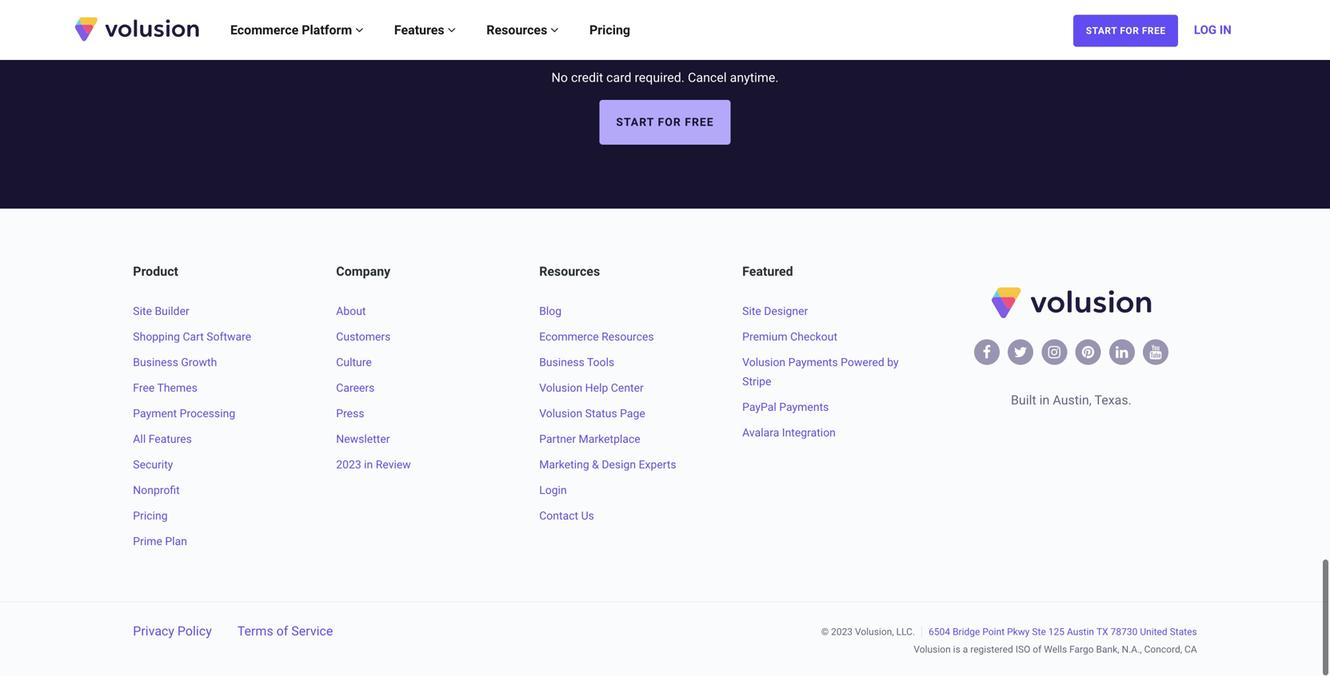 Task type: vqa. For each thing, say whether or not it's contained in the screenshot.
2023 in Review link
yes



Task type: locate. For each thing, give the bounding box(es) containing it.
company
[[336, 265, 390, 280]]

ecommerce left platform
[[230, 22, 299, 38]]

all
[[133, 434, 146, 447]]

in right built
[[1040, 394, 1050, 409]]

about link
[[336, 306, 366, 319]]

0 vertical spatial ecommerce
[[230, 22, 299, 38]]

1 horizontal spatial free
[[587, 20, 655, 52]]

follow volusion on facebook image
[[983, 347, 991, 361]]

2 angle down image from the left
[[448, 24, 456, 36]]

start for free
[[616, 117, 714, 130]]

privacy policy
[[133, 625, 212, 640]]

business growth
[[133, 357, 217, 370]]

pricing right it
[[589, 22, 630, 38]]

no
[[551, 71, 568, 87]]

2 horizontal spatial angle down image
[[551, 24, 559, 36]]

0 vertical spatial pricing
[[589, 22, 630, 38]]

volusion inside 'volusion payments powered by stripe'
[[742, 357, 786, 370]]

free up card at the left of the page
[[587, 20, 655, 52]]

angle down image for resources
[[551, 24, 559, 36]]

1 horizontal spatial business
[[539, 357, 585, 370]]

0 horizontal spatial features
[[149, 434, 192, 447]]

angle down image
[[355, 24, 364, 36], [448, 24, 456, 36], [551, 24, 559, 36]]

site up premium
[[742, 306, 761, 319]]

2 horizontal spatial free
[[1142, 25, 1166, 36]]

business left tools at the left bottom of page
[[539, 357, 585, 370]]

3 angle down image from the left
[[551, 24, 559, 36]]

1 horizontal spatial pricing
[[589, 22, 630, 38]]

1 horizontal spatial angle down image
[[448, 24, 456, 36]]

product
[[133, 265, 178, 280]]

login link
[[539, 485, 567, 498]]

of
[[276, 625, 288, 640], [1033, 646, 1042, 657]]

paypal payments link
[[742, 402, 829, 415]]

features
[[394, 22, 448, 38], [149, 434, 192, 447]]

resources up tools at the left bottom of page
[[602, 332, 654, 345]]

contact
[[539, 511, 578, 524]]

privacy policy link
[[133, 625, 212, 640]]

all features
[[133, 434, 192, 447]]

in for austin,
[[1040, 394, 1050, 409]]

1 horizontal spatial features
[[394, 22, 448, 38]]

about
[[336, 306, 366, 319]]

1 horizontal spatial 2023
[[831, 628, 853, 639]]

ecommerce software by volusion image
[[989, 287, 1154, 334]]

texas.
[[1095, 394, 1132, 409]]

powered
[[841, 357, 884, 370]]

angle down image right platform
[[355, 24, 364, 36]]

pricing link
[[574, 6, 646, 54], [133, 511, 168, 524]]

by
[[887, 357, 899, 370]]

start for free
[[1086, 25, 1166, 36]]

in for review
[[364, 460, 373, 473]]

tx
[[1097, 628, 1108, 639]]

free for for
[[1142, 25, 1166, 36]]

careers
[[336, 383, 375, 396]]

card
[[606, 71, 632, 87]]

angle down image inside the ecommerce platform link
[[355, 24, 364, 36]]

1 horizontal spatial site
[[742, 306, 761, 319]]

0 horizontal spatial pricing link
[[133, 511, 168, 524]]

required.
[[635, 71, 685, 87]]

volusion for volusion help center
[[539, 383, 582, 396]]

volusion
[[742, 357, 786, 370], [539, 383, 582, 396], [539, 408, 582, 422], [914, 646, 951, 657]]

2 business from the left
[[539, 357, 585, 370]]

site
[[133, 306, 152, 319], [742, 306, 761, 319]]

0 horizontal spatial angle down image
[[355, 24, 364, 36]]

0 vertical spatial 2023
[[336, 460, 361, 473]]

premium
[[742, 332, 788, 345]]

0 horizontal spatial pricing
[[133, 511, 168, 524]]

business
[[133, 357, 178, 370], [539, 357, 585, 370]]

free for it
[[587, 20, 655, 52]]

volusion status page link
[[539, 408, 645, 422]]

2023 in review
[[336, 460, 411, 473]]

status
[[585, 408, 617, 422]]

pricing up prime
[[133, 511, 168, 524]]

blog
[[539, 306, 562, 319]]

0 horizontal spatial in
[[364, 460, 373, 473]]

1 vertical spatial in
[[364, 460, 373, 473]]

ecommerce for ecommerce resources
[[539, 332, 599, 345]]

resources left it
[[487, 22, 551, 38]]

1 horizontal spatial in
[[1040, 394, 1050, 409]]

bridge
[[953, 628, 980, 639]]

1 vertical spatial of
[[1033, 646, 1042, 657]]

angle down image inside features link
[[448, 24, 456, 36]]

0 horizontal spatial of
[[276, 625, 288, 640]]

growth
[[181, 357, 217, 370]]

site for product
[[133, 306, 152, 319]]

volusion up the stripe
[[742, 357, 786, 370]]

security link
[[133, 460, 173, 473]]

austin,
[[1053, 394, 1092, 409]]

volusion up partner
[[539, 408, 582, 422]]

1 site from the left
[[133, 306, 152, 319]]

1 vertical spatial pricing link
[[133, 511, 168, 524]]

1 vertical spatial features
[[149, 434, 192, 447]]

premium checkout link
[[742, 332, 838, 345]]

volusion down 6504
[[914, 646, 951, 657]]

payments for paypal
[[779, 402, 829, 415]]

angle down image for features
[[448, 24, 456, 36]]

business for product
[[133, 357, 178, 370]]

of right terms at the bottom left of the page
[[276, 625, 288, 640]]

policy
[[178, 625, 212, 640]]

0 vertical spatial in
[[1040, 394, 1050, 409]]

plan
[[165, 536, 187, 550]]

0 horizontal spatial site
[[133, 306, 152, 319]]

volusion for volusion is a registered iso of wells fargo bank, n.a., concord, ca
[[914, 646, 951, 657]]

1 angle down image from the left
[[355, 24, 364, 36]]

1 vertical spatial ecommerce
[[539, 332, 599, 345]]

angle down image left resources link
[[448, 24, 456, 36]]

start
[[1086, 25, 1117, 36]]

0 vertical spatial payments
[[788, 357, 838, 370]]

angle down image right try
[[551, 24, 559, 36]]

built in austin, texas.
[[1011, 394, 1132, 409]]

1 vertical spatial 2023
[[831, 628, 853, 639]]

log in
[[1194, 23, 1232, 37]]

pkwy
[[1007, 628, 1030, 639]]

of right the iso
[[1033, 646, 1042, 657]]

try it free for 14 days
[[497, 20, 833, 52]]

1 vertical spatial payments
[[779, 402, 829, 415]]

united states
[[1140, 628, 1197, 639]]

ca
[[1185, 646, 1197, 657]]

payments down 'checkout'
[[788, 357, 838, 370]]

2 site from the left
[[742, 306, 761, 319]]

volusion down the "business tools"
[[539, 383, 582, 396]]

llc.
[[896, 628, 915, 639]]

1 business from the left
[[133, 357, 178, 370]]

free right for
[[1142, 25, 1166, 36]]

volusion status page
[[539, 408, 645, 422]]

1 horizontal spatial ecommerce
[[539, 332, 599, 345]]

free up payment on the left of the page
[[133, 383, 155, 396]]

0 horizontal spatial ecommerce
[[230, 22, 299, 38]]

partner marketplace link
[[539, 434, 640, 447]]

service
[[291, 625, 333, 640]]

stripe
[[742, 376, 771, 390]]

prime plan
[[133, 536, 187, 550]]

angle down image inside resources link
[[551, 24, 559, 36]]

point
[[983, 628, 1005, 639]]

login
[[539, 485, 567, 498]]

ecommerce up the "business tools"
[[539, 332, 599, 345]]

0 horizontal spatial business
[[133, 357, 178, 370]]

2023 down newsletter
[[336, 460, 361, 473]]

0 vertical spatial of
[[276, 625, 288, 640]]

payments up 'integration'
[[779, 402, 829, 415]]

site up shopping
[[133, 306, 152, 319]]

follow volusion on instagram image
[[1048, 347, 1061, 361]]

designer
[[764, 306, 808, 319]]

resources
[[487, 22, 551, 38], [539, 265, 600, 280], [602, 332, 654, 345]]

volusion for volusion status page
[[539, 408, 582, 422]]

resources up "blog" link
[[539, 265, 600, 280]]

marketing & design experts link
[[539, 460, 676, 473]]

1 horizontal spatial of
[[1033, 646, 1042, 657]]

free
[[587, 20, 655, 52], [1142, 25, 1166, 36], [133, 383, 155, 396]]

start for free link
[[1074, 15, 1178, 47]]

iso
[[1016, 646, 1031, 657]]

volusion help center link
[[539, 383, 644, 396]]

&
[[592, 460, 599, 473]]

2023 in review link
[[336, 460, 411, 473]]

pricing link up prime
[[133, 511, 168, 524]]

log in link
[[1194, 6, 1232, 54]]

0 vertical spatial pricing link
[[574, 6, 646, 54]]

cart
[[183, 332, 204, 345]]

terms of service link
[[237, 625, 333, 640]]

1 vertical spatial pricing
[[133, 511, 168, 524]]

features link
[[379, 6, 471, 54]]

2023 right ©
[[831, 628, 853, 639]]

privacy
[[133, 625, 174, 640]]

business down shopping
[[133, 357, 178, 370]]

payments inside 'volusion payments powered by stripe'
[[788, 357, 838, 370]]

in left review
[[364, 460, 373, 473]]

ecommerce resources link
[[539, 332, 654, 345]]

a
[[963, 646, 968, 657]]

pricing link up card at the left of the page
[[574, 6, 646, 54]]

volusion logo image
[[73, 16, 201, 42]]

help
[[585, 383, 608, 396]]



Task type: describe. For each thing, give the bounding box(es) containing it.
for
[[658, 117, 681, 130]]

austin
[[1067, 628, 1094, 639]]

built
[[1011, 394, 1036, 409]]

volusion for volusion payments powered by stripe
[[742, 357, 786, 370]]

prime plan link
[[133, 536, 187, 550]]

site for featured
[[742, 306, 761, 319]]

avalara
[[742, 428, 779, 441]]

center
[[611, 383, 644, 396]]

payment processing link
[[133, 408, 235, 422]]

credit
[[571, 71, 603, 87]]

follow volusion on twitter image
[[1014, 347, 1027, 361]]

press link
[[336, 408, 364, 422]]

follow volusion on pinterest image
[[1082, 347, 1094, 361]]

press
[[336, 408, 364, 422]]

0 vertical spatial features
[[394, 22, 448, 38]]

partner
[[539, 434, 576, 447]]

builder
[[155, 306, 189, 319]]

shopping
[[133, 332, 180, 345]]

site builder link
[[133, 306, 189, 319]]

0 horizontal spatial free
[[133, 383, 155, 396]]

newsletter link
[[336, 434, 390, 447]]

review
[[376, 460, 411, 473]]

contact us
[[539, 511, 594, 524]]

themes
[[157, 383, 197, 396]]

site builder
[[133, 306, 189, 319]]

log
[[1194, 23, 1217, 37]]

angle down image for ecommerce platform
[[355, 24, 364, 36]]

ecommerce resources
[[539, 332, 654, 345]]

is
[[953, 646, 960, 657]]

prime
[[133, 536, 162, 550]]

premium checkout
[[742, 332, 838, 345]]

integration
[[782, 428, 836, 441]]

for
[[1120, 25, 1139, 36]]

volusion payments powered by stripe link
[[742, 357, 899, 390]]

page
[[620, 408, 645, 422]]

6504 bridge point pkwy ste 125 austin tx 78730 united states
[[929, 628, 1197, 639]]

wells
[[1044, 646, 1067, 657]]

experts
[[639, 460, 676, 473]]

culture
[[336, 357, 372, 370]]

cancel
[[688, 71, 727, 87]]

nonprofit link
[[133, 485, 180, 498]]

payments for volusion
[[788, 357, 838, 370]]

customers
[[336, 332, 391, 345]]

volusion help center
[[539, 383, 644, 396]]

security
[[133, 460, 173, 473]]

ecommerce platform link
[[215, 6, 379, 54]]

start for free link
[[600, 101, 731, 146]]

1 vertical spatial resources
[[539, 265, 600, 280]]

ecommerce for ecommerce platform
[[230, 22, 299, 38]]

avalara integration
[[742, 428, 836, 441]]

site designer
[[742, 306, 808, 319]]

blog link
[[539, 306, 562, 319]]

anytime.
[[730, 71, 779, 87]]

1 horizontal spatial pricing link
[[574, 6, 646, 54]]

software
[[207, 332, 251, 345]]

us
[[581, 511, 594, 524]]

start
[[616, 117, 654, 130]]

checkout
[[790, 332, 838, 345]]

0 horizontal spatial 2023
[[336, 460, 361, 473]]

tools
[[587, 357, 615, 370]]

it
[[556, 20, 579, 52]]

marketing
[[539, 460, 589, 473]]

follow volusion on linkedin image
[[1116, 347, 1128, 361]]

partner marketplace
[[539, 434, 640, 447]]

0 vertical spatial resources
[[487, 22, 551, 38]]

78730
[[1111, 628, 1138, 639]]

platform
[[302, 22, 352, 38]]

all features link
[[133, 434, 192, 447]]

125
[[1048, 628, 1065, 639]]

marketplace
[[579, 434, 640, 447]]

contact us link
[[539, 511, 594, 524]]

avalara integration link
[[742, 428, 836, 441]]

days
[[755, 20, 833, 52]]

site designer link
[[742, 306, 808, 319]]

©
[[821, 628, 829, 639]]

© 2023 volusion, llc.
[[821, 628, 915, 639]]

follow volusion on youtube image
[[1150, 347, 1162, 361]]

free themes link
[[133, 383, 197, 396]]

newsletter
[[336, 434, 390, 447]]

free
[[685, 117, 714, 130]]

n.a.,
[[1122, 646, 1142, 657]]

for
[[663, 20, 708, 52]]

business for resources
[[539, 357, 585, 370]]

terms
[[237, 625, 273, 640]]

ste
[[1032, 628, 1046, 639]]

ecommerce platform
[[230, 22, 355, 38]]

2 vertical spatial resources
[[602, 332, 654, 345]]



